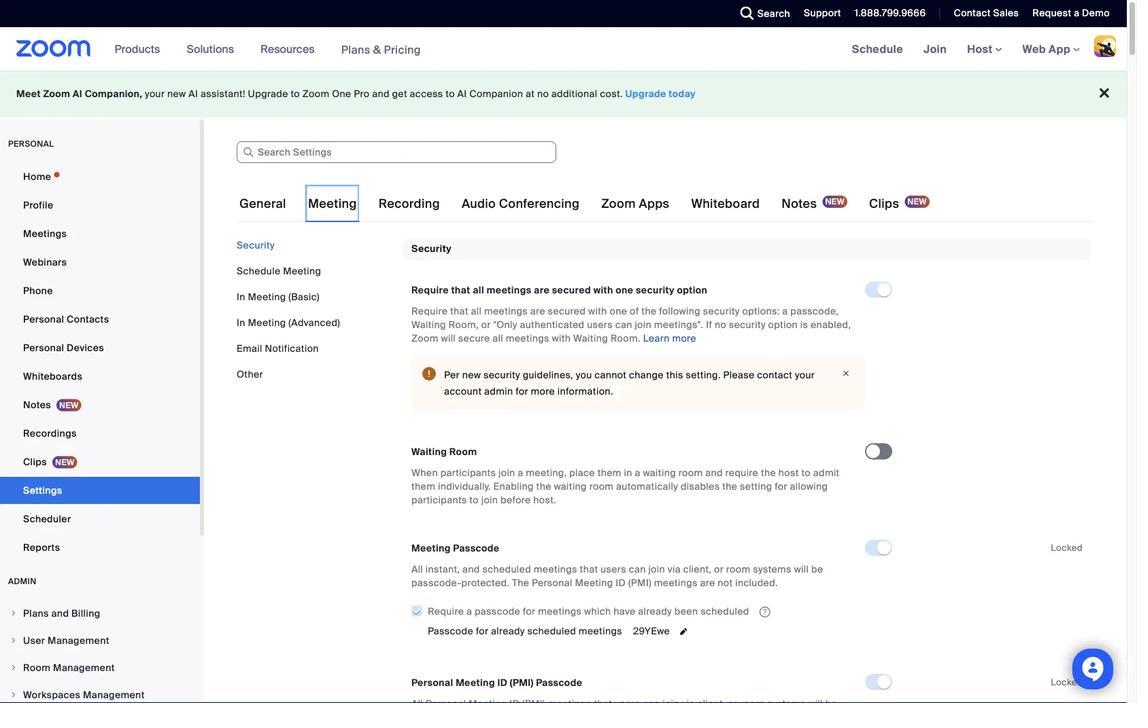 Task type: vqa. For each thing, say whether or not it's contained in the screenshot.
out-of-meeting whiteboard
no



Task type: locate. For each thing, give the bounding box(es) containing it.
1 vertical spatial waiting
[[554, 481, 587, 493]]

can left via
[[629, 564, 646, 576]]

the
[[642, 305, 657, 318], [761, 467, 776, 480], [536, 481, 551, 493], [722, 481, 737, 493]]

0 vertical spatial new
[[167, 88, 186, 100]]

0 vertical spatial will
[[441, 333, 456, 345]]

waiting left 'room.'
[[573, 333, 608, 345]]

the inside require that all meetings are secured with one of the following security options: a passcode, waiting room, or "only authenticated users can join meetings". if no security option is enabled, zoom will secure all meetings with waiting room.
[[642, 305, 657, 318]]

can inside require that all meetings are secured with one of the following security options: a passcode, waiting room, or "only authenticated users can join meetings". if no security option is enabled, zoom will secure all meetings with waiting room.
[[615, 319, 632, 331]]

2 in from the top
[[237, 317, 245, 329]]

scheduled for all instant, and scheduled meetings that users can join via client, or room systems will be passcode-protected. the personal meeting id (pmi) meetings are not included.
[[483, 564, 531, 576]]

join left via
[[648, 564, 665, 576]]

them down the when
[[411, 481, 435, 493]]

search
[[757, 7, 790, 20]]

edit password for meetings which have already been scheduled image
[[675, 626, 692, 639]]

0 horizontal spatial more
[[531, 386, 555, 398]]

0 horizontal spatial new
[[167, 88, 186, 100]]

disables
[[681, 481, 720, 493]]

passcode down passcode for already scheduled meetings
[[536, 677, 582, 690]]

workspaces management menu item
[[0, 683, 200, 704]]

require for require that all meetings are secured with one security option
[[411, 284, 449, 297]]

users inside "all instant, and scheduled meetings that users can join via client, or room systems will be passcode-protected. the personal meeting id (pmi) meetings are not included."
[[601, 564, 626, 576]]

conferencing
[[499, 196, 580, 212]]

0 vertical spatial scheduled
[[483, 564, 531, 576]]

please
[[723, 369, 755, 382]]

plans for plans & pricing
[[341, 42, 370, 57]]

0 horizontal spatial no
[[537, 88, 549, 100]]

already
[[638, 606, 672, 618], [491, 625, 525, 638]]

1 vertical spatial no
[[715, 319, 726, 331]]

1 horizontal spatial (pmi)
[[628, 577, 652, 590]]

and left the get
[[372, 88, 390, 100]]

2 vertical spatial management
[[83, 689, 145, 702]]

or inside "all instant, and scheduled meetings that users can join via client, or room systems will be passcode-protected. the personal meeting id (pmi) meetings are not included."
[[714, 564, 724, 576]]

2 upgrade from the left
[[625, 88, 666, 100]]

1 horizontal spatial notes
[[782, 196, 817, 212]]

your right contact
[[795, 369, 815, 382]]

management down room management menu item
[[83, 689, 145, 702]]

join
[[635, 319, 652, 331], [499, 467, 515, 480], [481, 494, 498, 507], [648, 564, 665, 576]]

1 right image from the top
[[10, 610, 18, 618]]

no right at
[[537, 88, 549, 100]]

zoom inside tabs of my account settings page tab list
[[601, 196, 636, 212]]

require for require a passcode for meetings which have already been scheduled
[[428, 606, 464, 618]]

meeting,
[[526, 467, 567, 480]]

personal contacts
[[23, 313, 109, 326]]

menu bar
[[237, 239, 393, 382]]

join down of
[[635, 319, 652, 331]]

ai left assistant!
[[189, 88, 198, 100]]

(pmi) up the require a passcode for meetings which have already been scheduled application
[[628, 577, 652, 590]]

scheduled up the
[[483, 564, 531, 576]]

zoom
[[43, 88, 70, 100], [302, 88, 329, 100], [601, 196, 636, 212], [411, 333, 438, 345]]

host
[[967, 42, 995, 56]]

the up setting
[[761, 467, 776, 480]]

cannot
[[595, 369, 627, 382]]

with
[[594, 284, 613, 297], [588, 305, 607, 318], [552, 333, 571, 345]]

plans up 'user'
[[23, 608, 49, 620]]

2 right image from the top
[[10, 664, 18, 673]]

0 vertical spatial management
[[48, 635, 109, 647]]

one
[[616, 284, 633, 297], [610, 305, 627, 318]]

recordings
[[23, 427, 77, 440]]

setting
[[740, 481, 772, 493]]

0 vertical spatial can
[[615, 319, 632, 331]]

0 vertical spatial passcode
[[453, 543, 500, 555]]

1 vertical spatial waiting
[[573, 333, 608, 345]]

for down passcode
[[476, 625, 489, 638]]

personal for personal devices
[[23, 342, 64, 354]]

guidelines,
[[523, 369, 573, 382]]

meet zoom ai companion, footer
[[0, 71, 1127, 118]]

in meeting (basic)
[[237, 291, 320, 303]]

meetings".
[[654, 319, 704, 331]]

for down host
[[775, 481, 787, 493]]

all for require that all meetings are secured with one security option
[[473, 284, 484, 297]]

require up room,
[[411, 284, 449, 297]]

1 vertical spatial new
[[462, 369, 481, 382]]

passcode
[[453, 543, 500, 555], [428, 625, 473, 638], [536, 677, 582, 690]]

0 vertical spatial all
[[473, 284, 484, 297]]

1 vertical spatial in
[[237, 317, 245, 329]]

contact
[[954, 7, 991, 19]]

0 vertical spatial locked
[[1051, 543, 1083, 554]]

id down passcode for already scheduled meetings
[[497, 677, 508, 690]]

1 horizontal spatial your
[[795, 369, 815, 382]]

plans & pricing
[[341, 42, 421, 57]]

banner
[[0, 27, 1127, 72]]

schedule meeting
[[237, 265, 321, 277]]

your right companion,
[[145, 88, 165, 100]]

1 vertical spatial with
[[588, 305, 607, 318]]

meeting inside tabs of my account settings page tab list
[[308, 196, 357, 212]]

management inside 'menu item'
[[83, 689, 145, 702]]

product information navigation
[[104, 27, 431, 72]]

more down guidelines,
[[531, 386, 555, 398]]

right image for workspaces
[[10, 692, 18, 700]]

one for of
[[610, 305, 627, 318]]

1 horizontal spatial more
[[672, 333, 696, 345]]

scheduled
[[483, 564, 531, 576], [701, 606, 749, 618], [527, 625, 576, 638]]

1 horizontal spatial new
[[462, 369, 481, 382]]

2 right image from the top
[[10, 692, 18, 700]]

cost.
[[600, 88, 623, 100]]

meetings link
[[0, 220, 200, 248]]

require for require that all meetings are secured with one of the following security options: a passcode, waiting room, or "only authenticated users can join meetings". if no security option is enabled, zoom will secure all meetings with waiting room.
[[411, 305, 448, 318]]

audio
[[462, 196, 496, 212]]

is
[[800, 319, 808, 331]]

require down passcode- on the bottom of the page
[[428, 606, 464, 618]]

schedule link
[[842, 27, 913, 71]]

0 vertical spatial waiting
[[643, 467, 676, 480]]

additional
[[551, 88, 597, 100]]

waiting up automatically
[[643, 467, 676, 480]]

for inside per new security guidelines, you cannot change this setting. please contact your account admin for more information.
[[516, 386, 528, 398]]

scheduler link
[[0, 506, 200, 533]]

passcode up protected. on the bottom left of page
[[453, 543, 500, 555]]

require inside require that all meetings are secured with one of the following security options: a passcode, waiting room, or "only authenticated users can join meetings". if no security option is enabled, zoom will secure all meetings with waiting room.
[[411, 305, 448, 318]]

plans inside the product information navigation
[[341, 42, 370, 57]]

waiting room
[[411, 446, 477, 459]]

protected.
[[461, 577, 510, 590]]

them
[[598, 467, 621, 480], [411, 481, 435, 493]]

waiting left room,
[[411, 319, 446, 331]]

security up admin
[[483, 369, 520, 382]]

personal for personal meeting id (pmi) passcode
[[411, 677, 453, 690]]

scheduled inside "all instant, and scheduled meetings that users can join via client, or room systems will be passcode-protected. the personal meeting id (pmi) meetings are not included."
[[483, 564, 531, 576]]

and inside "all instant, and scheduled meetings that users can join via client, or room systems will be passcode-protected. the personal meeting id (pmi) meetings are not included."
[[463, 564, 480, 576]]

new up account
[[462, 369, 481, 382]]

in up email at the left
[[237, 317, 245, 329]]

personal inside "all instant, and scheduled meetings that users can join via client, or room systems will be passcode-protected. the personal meeting id (pmi) meetings are not included."
[[532, 577, 572, 590]]

require a passcode for meetings which have already been scheduled application
[[411, 601, 865, 622]]

waiting
[[643, 467, 676, 480], [554, 481, 587, 493]]

plans inside menu item
[[23, 608, 49, 620]]

0 vertical spatial room
[[449, 446, 477, 459]]

participants down individually.
[[411, 494, 467, 507]]

with up require that all meetings are secured with one of the following security options: a passcode, waiting room, or "only authenticated users can join meetings". if no security option is enabled, zoom will secure all meetings with waiting room.
[[594, 284, 613, 297]]

0 horizontal spatial clips
[[23, 456, 47, 469]]

room inside security element
[[449, 446, 477, 459]]

secured for security
[[552, 284, 591, 297]]

0 vertical spatial require
[[411, 284, 449, 297]]

1 vertical spatial your
[[795, 369, 815, 382]]

more down meetings".
[[672, 333, 696, 345]]

1.888.799.9666 button up join
[[845, 0, 929, 27]]

personal
[[23, 313, 64, 326], [23, 342, 64, 354], [532, 577, 572, 590], [411, 677, 453, 690]]

1 vertical spatial will
[[794, 564, 809, 576]]

2 vertical spatial room
[[726, 564, 750, 576]]

clips
[[869, 196, 899, 212], [23, 456, 47, 469]]

your
[[145, 88, 165, 100], [795, 369, 815, 382]]

security up schedule meeting link
[[237, 239, 275, 252]]

personal inside 'link'
[[23, 342, 64, 354]]

plans and billing
[[23, 608, 100, 620]]

ai left companion
[[457, 88, 467, 100]]

1 vertical spatial schedule
[[237, 265, 281, 277]]

0 horizontal spatial upgrade
[[248, 88, 288, 100]]

1 vertical spatial right image
[[10, 692, 18, 700]]

waiting up the when
[[411, 446, 447, 459]]

require a passcode for meetings which have already been scheduled
[[428, 606, 749, 618]]

schedule for schedule meeting
[[237, 265, 281, 277]]

all for require that all meetings are secured with one of the following security options: a passcode, waiting room, or "only authenticated users can join meetings". if no security option is enabled, zoom will secure all meetings with waiting room.
[[471, 305, 482, 318]]

one left of
[[610, 305, 627, 318]]

right image down admin
[[10, 610, 18, 618]]

0 vertical spatial your
[[145, 88, 165, 100]]

2 vertical spatial that
[[580, 564, 598, 576]]

a left passcode
[[467, 606, 472, 618]]

access
[[410, 88, 443, 100]]

with for of
[[588, 305, 607, 318]]

which
[[584, 606, 611, 618]]

clips inside personal menu menu
[[23, 456, 47, 469]]

admin menu menu
[[0, 601, 200, 704]]

right image inside user management menu item
[[10, 637, 18, 645]]

the
[[512, 577, 529, 590]]

room down 'user'
[[23, 662, 51, 675]]

(pmi) inside "all instant, and scheduled meetings that users can join via client, or room systems will be passcode-protected. the personal meeting id (pmi) meetings are not included."
[[628, 577, 652, 590]]

0 vertical spatial clips
[[869, 196, 899, 212]]

2 horizontal spatial ai
[[457, 88, 467, 100]]

right image left room management
[[10, 664, 18, 673]]

1 horizontal spatial plans
[[341, 42, 370, 57]]

secured inside require that all meetings are secured with one of the following security options: a passcode, waiting room, or "only authenticated users can join meetings". if no security option is enabled, zoom will secure all meetings with waiting room.
[[548, 305, 586, 318]]

right image left 'user'
[[10, 637, 18, 645]]

join inside require that all meetings are secured with one of the following security options: a passcode, waiting room, or "only authenticated users can join meetings". if no security option is enabled, zoom will secure all meetings with waiting room.
[[635, 319, 652, 331]]

1 vertical spatial scheduled
[[701, 606, 749, 618]]

0 horizontal spatial already
[[491, 625, 525, 638]]

1 in from the top
[[237, 291, 245, 303]]

ai left companion,
[[73, 88, 82, 100]]

one up of
[[616, 284, 633, 297]]

notification
[[265, 342, 319, 355]]

already up 29yewe
[[638, 606, 672, 618]]

2 ai from the left
[[189, 88, 198, 100]]

notes link
[[0, 392, 200, 419]]

1 vertical spatial all
[[471, 305, 482, 318]]

ai
[[73, 88, 82, 100], [189, 88, 198, 100], [457, 88, 467, 100]]

no
[[537, 88, 549, 100], [715, 319, 726, 331]]

room down "place"
[[589, 481, 614, 493]]

scheduled down require a passcode for meetings which have already been scheduled
[[527, 625, 576, 638]]

will down room,
[[441, 333, 456, 345]]

room management menu item
[[0, 656, 200, 681]]

already inside application
[[638, 606, 672, 618]]

in
[[624, 467, 632, 480]]

before
[[501, 494, 531, 507]]

meetings
[[23, 227, 67, 240]]

one inside require that all meetings are secured with one of the following security options: a passcode, waiting room, or "only authenticated users can join meetings". if no security option is enabled, zoom will secure all meetings with waiting room.
[[610, 305, 627, 318]]

admin
[[8, 577, 37, 587]]

already down passcode
[[491, 625, 525, 638]]

1 ai from the left
[[73, 88, 82, 100]]

passcode down passcode- on the bottom of the page
[[428, 625, 473, 638]]

and inside the meet zoom ai companion, footer
[[372, 88, 390, 100]]

new inside the meet zoom ai companion, footer
[[167, 88, 186, 100]]

1 vertical spatial right image
[[10, 664, 18, 673]]

plans left &
[[341, 42, 370, 57]]

right image
[[10, 610, 18, 618], [10, 692, 18, 700]]

3 ai from the left
[[457, 88, 467, 100]]

all
[[411, 564, 423, 576]]

1 horizontal spatial or
[[714, 564, 724, 576]]

passcode-
[[411, 577, 461, 590]]

option up following on the right of page
[[677, 284, 707, 297]]

room up 'disables'
[[679, 467, 703, 480]]

and up protected. on the bottom left of page
[[463, 564, 480, 576]]

management for room management
[[53, 662, 115, 675]]

1 vertical spatial room
[[23, 662, 51, 675]]

other
[[237, 368, 263, 381]]

2 vertical spatial passcode
[[536, 677, 582, 690]]

0 vertical spatial no
[[537, 88, 549, 100]]

for right admin
[[516, 386, 528, 398]]

plans & pricing link
[[341, 42, 421, 57], [341, 42, 421, 57]]

0 vertical spatial them
[[598, 467, 621, 480]]

profile
[[23, 199, 53, 212]]

are inside "all instant, and scheduled meetings that users can join via client, or room systems will be passcode-protected. the personal meeting id (pmi) meetings are not included."
[[700, 577, 715, 590]]

(pmi)
[[628, 577, 652, 590], [510, 677, 534, 690]]

a right options:
[[782, 305, 788, 318]]

management for workspaces management
[[83, 689, 145, 702]]

scheduler
[[23, 513, 71, 526]]

option
[[677, 284, 707, 297], [768, 319, 798, 331]]

0 vertical spatial notes
[[782, 196, 817, 212]]

2 locked from the top
[[1051, 677, 1083, 689]]

&
[[373, 42, 381, 57]]

upgrade right the cost.
[[625, 88, 666, 100]]

zoom up the warning 'icon'
[[411, 333, 438, 345]]

for up passcode for already scheduled meetings
[[523, 606, 536, 618]]

close image
[[838, 368, 854, 380]]

participants up individually.
[[440, 467, 496, 480]]

and up 'disables'
[[705, 467, 723, 480]]

1 horizontal spatial already
[[638, 606, 672, 618]]

or up the secure
[[481, 319, 491, 331]]

management down billing
[[48, 635, 109, 647]]

0 horizontal spatial room
[[23, 662, 51, 675]]

0 horizontal spatial will
[[441, 333, 456, 345]]

id up have
[[616, 577, 626, 590]]

right image left workspaces
[[10, 692, 18, 700]]

email notification link
[[237, 342, 319, 355]]

0 vertical spatial id
[[616, 577, 626, 590]]

right image for room management
[[10, 664, 18, 673]]

schedule down security link at the left top
[[237, 265, 281, 277]]

passcode
[[475, 606, 520, 618]]

systems
[[753, 564, 792, 576]]

in down schedule meeting
[[237, 291, 245, 303]]

will inside require that all meetings are secured with one of the following security options: a passcode, waiting room, or "only authenticated users can join meetings". if no security option is enabled, zoom will secure all meetings with waiting room.
[[441, 333, 456, 345]]

0 horizontal spatial your
[[145, 88, 165, 100]]

require inside application
[[428, 606, 464, 618]]

(pmi) down passcode for already scheduled meetings
[[510, 677, 534, 690]]

assistant!
[[201, 88, 245, 100]]

with down authenticated
[[552, 333, 571, 345]]

0 vertical spatial (pmi)
[[628, 577, 652, 590]]

can
[[615, 319, 632, 331], [629, 564, 646, 576]]

right image inside room management menu item
[[10, 664, 18, 673]]

0 horizontal spatial notes
[[23, 399, 51, 411]]

0 vertical spatial already
[[638, 606, 672, 618]]

1 horizontal spatial clips
[[869, 196, 899, 212]]

waiting down "place"
[[554, 481, 587, 493]]

1 horizontal spatial upgrade
[[625, 88, 666, 100]]

the right of
[[642, 305, 657, 318]]

security up if on the top
[[703, 305, 740, 318]]

0 vertical spatial are
[[534, 284, 550, 297]]

authenticated
[[520, 319, 584, 331]]

with for security
[[594, 284, 613, 297]]

0 vertical spatial that
[[451, 284, 470, 297]]

1 vertical spatial locked
[[1051, 677, 1083, 689]]

secured
[[552, 284, 591, 297], [548, 305, 586, 318]]

in for in meeting (advanced)
[[237, 317, 245, 329]]

or up the not
[[714, 564, 724, 576]]

1 horizontal spatial waiting
[[643, 467, 676, 480]]

1 vertical spatial management
[[53, 662, 115, 675]]

zoom right meet
[[43, 88, 70, 100]]

no inside require that all meetings are secured with one of the following security options: a passcode, waiting room, or "only authenticated users can join meetings". if no security option is enabled, zoom will secure all meetings with waiting room.
[[715, 319, 726, 331]]

a inside require that all meetings are secured with one of the following security options: a passcode, waiting room, or "only authenticated users can join meetings". if no security option is enabled, zoom will secure all meetings with waiting room.
[[782, 305, 788, 318]]

sales
[[993, 7, 1019, 19]]

0 horizontal spatial (pmi)
[[510, 677, 534, 690]]

1 horizontal spatial no
[[715, 319, 726, 331]]

user management menu item
[[0, 628, 200, 654]]

1 horizontal spatial option
[[768, 319, 798, 331]]

with left of
[[588, 305, 607, 318]]

meetings navigation
[[842, 27, 1127, 72]]

1 locked from the top
[[1051, 543, 1083, 554]]

right image inside plans and billing menu item
[[10, 610, 18, 618]]

1 vertical spatial secured
[[548, 305, 586, 318]]

management up the workspaces management
[[53, 662, 115, 675]]

1 right image from the top
[[10, 637, 18, 645]]

right image
[[10, 637, 18, 645], [10, 664, 18, 673]]

0 vertical spatial plans
[[341, 42, 370, 57]]

right image inside workspaces management 'menu item'
[[10, 692, 18, 700]]

option left the is
[[768, 319, 798, 331]]

security down recording
[[411, 243, 452, 255]]

1 vertical spatial passcode
[[428, 625, 473, 638]]

new left assistant!
[[167, 88, 186, 100]]

require that all meetings are secured with one of the following security options: a passcode, waiting room, or "only authenticated users can join meetings". if no security option is enabled, zoom will secure all meetings with waiting room.
[[411, 305, 851, 345]]

1 vertical spatial clips
[[23, 456, 47, 469]]

zoom apps
[[601, 196, 670, 212]]

are for of
[[530, 305, 545, 318]]

new inside per new security guidelines, you cannot change this setting. please contact your account admin for more information.
[[462, 369, 481, 382]]

a
[[1074, 7, 1080, 19], [782, 305, 788, 318], [518, 467, 523, 480], [635, 467, 641, 480], [467, 606, 472, 618]]

in meeting (basic) link
[[237, 291, 320, 303]]

require up the warning 'icon'
[[411, 305, 448, 318]]

for inside when participants join a meeting, place them in a waiting room and require the host to admit them individually. enabling the waiting room automatically disables the setting for allowing participants to join before host.
[[775, 481, 787, 493]]

1 vertical spatial participants
[[411, 494, 467, 507]]

request a demo
[[1033, 7, 1110, 19]]

join
[[924, 42, 947, 56]]

0 vertical spatial right image
[[10, 610, 18, 618]]

whiteboards
[[23, 370, 82, 383]]

0 horizontal spatial id
[[497, 677, 508, 690]]

0 vertical spatial or
[[481, 319, 491, 331]]

0 vertical spatial right image
[[10, 637, 18, 645]]

room up the not
[[726, 564, 750, 576]]

schedule inside meetings navigation
[[852, 42, 903, 56]]

1 horizontal spatial schedule
[[852, 42, 903, 56]]

your inside the meet zoom ai companion, footer
[[145, 88, 165, 100]]

security inside menu bar
[[237, 239, 275, 252]]

a right 'in'
[[635, 467, 641, 480]]

can up 'room.'
[[615, 319, 632, 331]]

users up 'room.'
[[587, 319, 613, 331]]

are inside require that all meetings are secured with one of the following security options: a passcode, waiting room, or "only authenticated users can join meetings". if no security option is enabled, zoom will secure all meetings with waiting room.
[[530, 305, 545, 318]]

and left billing
[[51, 608, 69, 620]]

users up have
[[601, 564, 626, 576]]

1 vertical spatial require
[[411, 305, 448, 318]]

all instant, and scheduled meetings that users can join via client, or room systems will be passcode-protected. the personal meeting id (pmi) meetings are not included.
[[411, 564, 823, 590]]

products button
[[115, 27, 166, 71]]

plans and billing menu item
[[0, 601, 200, 627]]

join left before
[[481, 494, 498, 507]]

a left demo
[[1074, 7, 1080, 19]]

to right the access
[[446, 88, 455, 100]]

1 vertical spatial already
[[491, 625, 525, 638]]

1 horizontal spatial id
[[616, 577, 626, 590]]

0 vertical spatial in
[[237, 291, 245, 303]]

that inside require that all meetings are secured with one of the following security options: a passcode, waiting room, or "only authenticated users can join meetings". if no security option is enabled, zoom will secure all meetings with waiting room.
[[450, 305, 468, 318]]

0 horizontal spatial or
[[481, 319, 491, 331]]

profile picture image
[[1094, 35, 1116, 57]]

search button
[[730, 0, 794, 27]]

1 vertical spatial notes
[[23, 399, 51, 411]]

allowing
[[790, 481, 828, 493]]

that for require that all meetings are secured with one of the following security options: a passcode, waiting room, or "only authenticated users can join meetings". if no security option is enabled, zoom will secure all meetings with waiting room.
[[450, 305, 468, 318]]

1 vertical spatial or
[[714, 564, 724, 576]]

2 vertical spatial scheduled
[[527, 625, 576, 638]]

meetings inside the require a passcode for meetings which have already been scheduled application
[[538, 606, 582, 618]]

0 vertical spatial with
[[594, 284, 613, 297]]

1 vertical spatial (pmi)
[[510, 677, 534, 690]]

0 vertical spatial schedule
[[852, 42, 903, 56]]

no right if on the top
[[715, 319, 726, 331]]

0 vertical spatial room
[[679, 467, 703, 480]]

0 vertical spatial users
[[587, 319, 613, 331]]

1 vertical spatial that
[[450, 305, 468, 318]]

right image for user management
[[10, 637, 18, 645]]

1 upgrade from the left
[[248, 88, 288, 100]]

to down resources dropdown button
[[291, 88, 300, 100]]

id
[[616, 577, 626, 590], [497, 677, 508, 690]]



Task type: describe. For each thing, give the bounding box(es) containing it.
webinars link
[[0, 249, 200, 276]]

menu bar containing security
[[237, 239, 393, 382]]

"only
[[493, 319, 517, 331]]

following
[[659, 305, 701, 318]]

users inside require that all meetings are secured with one of the following security options: a passcode, waiting room, or "only authenticated users can join meetings". if no security option is enabled, zoom will secure all meetings with waiting room.
[[587, 319, 613, 331]]

recording
[[379, 196, 440, 212]]

zoom left one
[[302, 88, 329, 100]]

security element
[[403, 239, 1091, 704]]

1 horizontal spatial them
[[598, 467, 621, 480]]

whiteboards link
[[0, 363, 200, 390]]

admit
[[813, 467, 840, 480]]

the up host.
[[536, 481, 551, 493]]

meeting inside "all instant, and scheduled meetings that users can join via client, or room systems will be passcode-protected. the personal meeting id (pmi) meetings are not included."
[[575, 577, 613, 590]]

that for require that all meetings are secured with one security option
[[451, 284, 470, 297]]

banner containing products
[[0, 27, 1127, 72]]

settings
[[23, 485, 62, 497]]

app
[[1049, 42, 1070, 56]]

scheduled inside the require a passcode for meetings which have already been scheduled application
[[701, 606, 749, 618]]

learn more about require a passcode for meetings which have already been scheduled image
[[755, 606, 774, 619]]

get
[[392, 88, 407, 100]]

client,
[[683, 564, 712, 576]]

clips inside tabs of my account settings page tab list
[[869, 196, 899, 212]]

zoom inside require that all meetings are secured with one of the following security options: a passcode, waiting room, or "only authenticated users can join meetings". if no security option is enabled, zoom will secure all meetings with waiting room.
[[411, 333, 438, 345]]

one for security
[[616, 284, 633, 297]]

email notification
[[237, 342, 319, 355]]

your inside per new security guidelines, you cannot change this setting. please contact your account admin for more information.
[[795, 369, 815, 382]]

meet zoom ai companion, your new ai assistant! upgrade to zoom one pro and get access to ai companion at no additional cost. upgrade today
[[16, 88, 696, 100]]

notes inside personal menu menu
[[23, 399, 51, 411]]

management for user management
[[48, 635, 109, 647]]

can inside "all instant, and scheduled meetings that users can join via client, or room systems will be passcode-protected. the personal meeting id (pmi) meetings are not included."
[[629, 564, 646, 576]]

tabs of my account settings page tab list
[[237, 185, 932, 223]]

companion
[[469, 88, 523, 100]]

scheduled for passcode for already scheduled meetings
[[527, 625, 576, 638]]

a inside application
[[467, 606, 472, 618]]

0 vertical spatial more
[[672, 333, 696, 345]]

other link
[[237, 368, 263, 381]]

via
[[668, 564, 681, 576]]

notes inside tabs of my account settings page tab list
[[782, 196, 817, 212]]

if
[[706, 319, 712, 331]]

secure
[[458, 333, 490, 345]]

pricing
[[384, 42, 421, 57]]

place
[[569, 467, 595, 480]]

personal devices link
[[0, 335, 200, 362]]

support
[[804, 7, 841, 19]]

0 horizontal spatial option
[[677, 284, 707, 297]]

secured for of
[[548, 305, 586, 318]]

schedule for schedule
[[852, 42, 903, 56]]

webinars
[[23, 256, 67, 269]]

learn more link
[[643, 333, 696, 345]]

options:
[[742, 305, 780, 318]]

have
[[614, 606, 636, 618]]

security up of
[[636, 284, 675, 297]]

zoom logo image
[[16, 40, 91, 57]]

room,
[[449, 319, 479, 331]]

passcode for already scheduled meetings
[[428, 625, 622, 638]]

when participants join a meeting, place them in a waiting room and require the host to admit them individually. enabling the waiting room automatically disables the setting for allowing participants to join before host.
[[411, 467, 840, 507]]

recordings link
[[0, 420, 200, 448]]

personal devices
[[23, 342, 104, 354]]

a up "enabling"
[[518, 467, 523, 480]]

individually.
[[438, 481, 491, 493]]

workspaces
[[23, 689, 80, 702]]

are for security
[[534, 284, 550, 297]]

web app
[[1023, 42, 1070, 56]]

2 vertical spatial waiting
[[411, 446, 447, 459]]

apps
[[639, 196, 670, 212]]

room.
[[611, 333, 641, 345]]

per new security guidelines, you cannot change this setting. please contact your account admin for more information.
[[444, 369, 815, 398]]

change
[[629, 369, 664, 382]]

Search Settings text field
[[237, 141, 556, 163]]

instant,
[[426, 564, 460, 576]]

and inside when participants join a meeting, place them in a waiting room and require the host to admit them individually. enabling the waiting room automatically disables the setting for allowing participants to join before host.
[[705, 467, 723, 480]]

more inside per new security guidelines, you cannot change this setting. please contact your account admin for more information.
[[531, 386, 555, 398]]

upgrade today link
[[625, 88, 696, 100]]

2 vertical spatial all
[[493, 333, 503, 345]]

1 vertical spatial them
[[411, 481, 435, 493]]

reports link
[[0, 535, 200, 562]]

demo
[[1082, 7, 1110, 19]]

1 horizontal spatial room
[[679, 467, 703, 480]]

schedule meeting link
[[237, 265, 321, 277]]

(advanced)
[[289, 317, 340, 329]]

0 vertical spatial participants
[[440, 467, 496, 480]]

0 vertical spatial waiting
[[411, 319, 446, 331]]

2 vertical spatial with
[[552, 333, 571, 345]]

at
[[526, 88, 535, 100]]

warning image
[[422, 368, 436, 381]]

to up allowing
[[801, 467, 811, 480]]

pro
[[354, 88, 370, 100]]

join inside "all instant, and scheduled meetings that users can join via client, or room systems will be passcode-protected. the personal meeting id (pmi) meetings are not included."
[[648, 564, 665, 576]]

room management
[[23, 662, 115, 675]]

not
[[718, 577, 733, 590]]

email
[[237, 342, 262, 355]]

option inside require that all meetings are secured with one of the following security options: a passcode, waiting room, or "only authenticated users can join meetings". if no security option is enabled, zoom will secure all meetings with waiting room.
[[768, 319, 798, 331]]

home
[[23, 170, 51, 183]]

enabling
[[493, 481, 534, 493]]

for inside application
[[523, 606, 536, 618]]

been
[[675, 606, 698, 618]]

plans for plans and billing
[[23, 608, 49, 620]]

settings link
[[0, 477, 200, 505]]

passcode,
[[790, 305, 839, 318]]

1 horizontal spatial security
[[411, 243, 452, 255]]

that inside "all instant, and scheduled meetings that users can join via client, or room systems will be passcode-protected. the personal meeting id (pmi) meetings are not included."
[[580, 564, 598, 576]]

this
[[666, 369, 683, 382]]

home link
[[0, 163, 200, 190]]

will inside "all instant, and scheduled meetings that users can join via client, or room systems will be passcode-protected. the personal meeting id (pmi) meetings are not included."
[[794, 564, 809, 576]]

(basic)
[[289, 291, 320, 303]]

general
[[239, 196, 286, 212]]

to down individually.
[[470, 494, 479, 507]]

require
[[725, 467, 758, 480]]

today
[[669, 88, 696, 100]]

and inside menu item
[[51, 608, 69, 620]]

in meeting (advanced) link
[[237, 317, 340, 329]]

security inside per new security guidelines, you cannot change this setting. please contact your account admin for more information.
[[483, 369, 520, 382]]

you
[[576, 369, 592, 382]]

automatically
[[616, 481, 678, 493]]

1.888.799.9666
[[855, 7, 926, 19]]

meet
[[16, 88, 41, 100]]

1 vertical spatial id
[[497, 677, 508, 690]]

personal for personal contacts
[[23, 313, 64, 326]]

per
[[444, 369, 460, 382]]

host.
[[533, 494, 556, 507]]

or inside require that all meetings are secured with one of the following security options: a passcode, waiting room, or "only authenticated users can join meetings". if no security option is enabled, zoom will secure all meetings with waiting room.
[[481, 319, 491, 331]]

room inside "all instant, and scheduled meetings that users can join via client, or room systems will be passcode-protected. the personal meeting id (pmi) meetings are not included."
[[726, 564, 750, 576]]

1.888.799.9666 button up schedule link
[[855, 7, 926, 19]]

in for in meeting (basic)
[[237, 291, 245, 303]]

no inside the meet zoom ai companion, footer
[[537, 88, 549, 100]]

room inside menu item
[[23, 662, 51, 675]]

security down options:
[[729, 319, 766, 331]]

personal menu menu
[[0, 163, 200, 563]]

phone
[[23, 285, 53, 297]]

solutions button
[[187, 27, 240, 71]]

right image for plans
[[10, 610, 18, 618]]

per new security guidelines, you cannot change this setting. please contact your account admin for more information. alert
[[411, 357, 865, 411]]

join link
[[913, 27, 957, 71]]

join up "enabling"
[[499, 467, 515, 480]]

request
[[1033, 7, 1071, 19]]

id inside "all instant, and scheduled meetings that users can join via client, or room systems will be passcode-protected. the personal meeting id (pmi) meetings are not included."
[[616, 577, 626, 590]]

the down require
[[722, 481, 737, 493]]

1 vertical spatial room
[[589, 481, 614, 493]]

web
[[1023, 42, 1046, 56]]

companion,
[[85, 88, 142, 100]]



